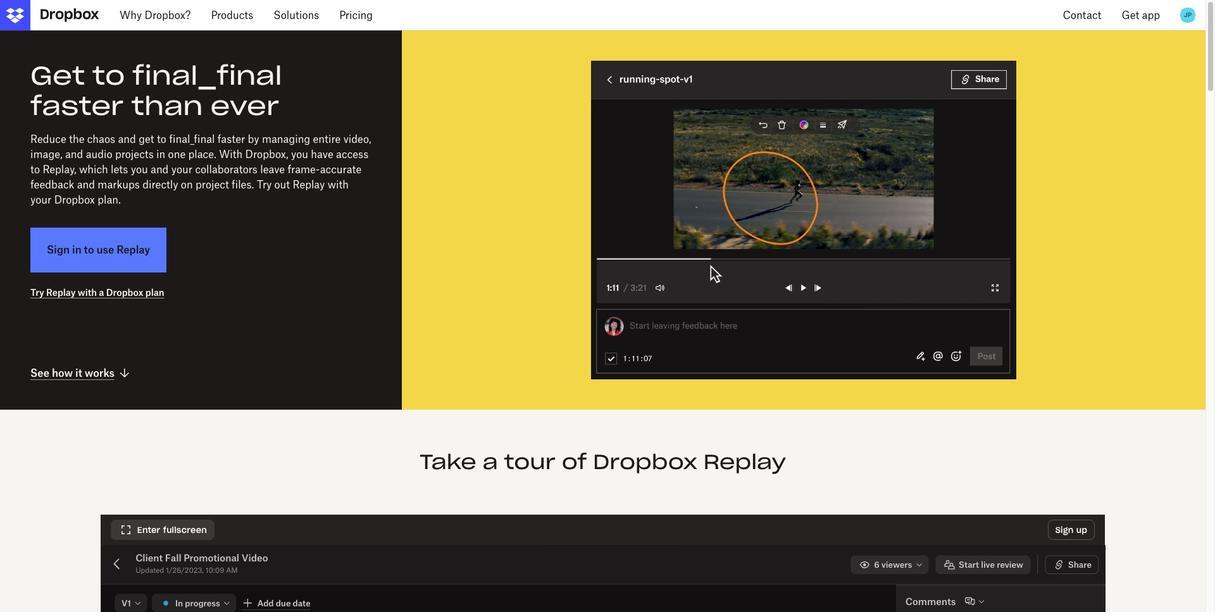 Task type: vqa. For each thing, say whether or not it's contained in the screenshot.
200227-
no



Task type: locate. For each thing, give the bounding box(es) containing it.
0 vertical spatial faster
[[30, 90, 124, 122]]

2 vertical spatial dropbox
[[593, 449, 698, 475]]

1 vertical spatial you
[[131, 163, 148, 176]]

in left one
[[156, 148, 165, 161]]

see how it works link
[[30, 366, 132, 381]]

a down sign in to use replay link
[[99, 287, 104, 298]]

directly
[[143, 179, 178, 191]]

see
[[30, 367, 49, 380]]

dropbox for try
[[106, 287, 143, 298]]

0 vertical spatial in
[[156, 148, 165, 161]]

0 horizontal spatial try
[[30, 287, 44, 298]]

get for get to final_final faster than ever
[[30, 60, 85, 92]]

sign left 'up' at the right
[[1056, 525, 1074, 536]]

frame-
[[288, 163, 320, 176]]

1 vertical spatial get
[[30, 60, 85, 92]]

take a tour of dropbox replay
[[420, 449, 786, 475]]

your
[[171, 163, 192, 176], [30, 194, 51, 206]]

1 vertical spatial with
[[78, 287, 97, 298]]

1 vertical spatial final_final
[[169, 133, 215, 146]]

0 horizontal spatial sign
[[47, 244, 70, 256]]

sign
[[47, 244, 70, 256], [1056, 525, 1074, 536]]

sign inside sign in to use replay link
[[47, 244, 70, 256]]

0 vertical spatial sign
[[47, 244, 70, 256]]

1 horizontal spatial get
[[1122, 9, 1140, 22]]

a
[[99, 287, 104, 298], [483, 449, 498, 475]]

1 horizontal spatial a
[[483, 449, 498, 475]]

1 horizontal spatial dropbox
[[106, 287, 143, 298]]

1 horizontal spatial sign
[[1056, 525, 1074, 536]]

of
[[562, 449, 587, 475]]

with
[[219, 148, 243, 161]]

get app button
[[1112, 0, 1170, 30]]

and down the
[[65, 148, 83, 161]]

by
[[248, 133, 259, 146]]

reduce the chaos and get to final_final faster by managing entire video, image, and audio projects in one place. with dropbox, you have access to replay, which lets you and your collaborators leave frame-accurate feedback and markups directly on project files. try out replay with your dropbox plan.
[[30, 133, 371, 206]]

1 vertical spatial in
[[72, 244, 81, 256]]

one
[[168, 148, 186, 161]]

1 vertical spatial sign
[[1056, 525, 1074, 536]]

app
[[1142, 9, 1160, 22]]

faster inside reduce the chaos and get to final_final faster by managing entire video, image, and audio projects in one place. with dropbox, you have access to replay, which lets you and your collaborators leave frame-accurate feedback and markups directly on project files. try out replay with your dropbox plan.
[[218, 133, 245, 146]]

1 vertical spatial your
[[30, 194, 51, 206]]

get inside the get to final_final faster than ever
[[30, 60, 85, 92]]

on
[[181, 179, 193, 191]]

sign left use
[[47, 244, 70, 256]]

entire
[[313, 133, 341, 146]]

with down accurate
[[328, 179, 349, 191]]

video,
[[343, 133, 371, 146]]

1 horizontal spatial faster
[[218, 133, 245, 146]]

it
[[75, 367, 82, 380]]

get
[[1122, 9, 1140, 22], [30, 60, 85, 92]]

try
[[257, 179, 272, 191], [30, 287, 44, 298]]

1 horizontal spatial in
[[156, 148, 165, 161]]

and up directly
[[151, 163, 169, 176]]

your up the on
[[171, 163, 192, 176]]

0 vertical spatial get
[[1122, 9, 1140, 22]]

faster up the
[[30, 90, 124, 122]]

with down sign in to use replay link
[[78, 287, 97, 298]]

see how it works
[[30, 367, 115, 380]]

project
[[196, 179, 229, 191]]

0 horizontal spatial get
[[30, 60, 85, 92]]

sign inside sign up button
[[1056, 525, 1074, 536]]

0 horizontal spatial dropbox
[[54, 194, 95, 206]]

faster up 'with'
[[218, 133, 245, 146]]

dropbox
[[54, 194, 95, 206], [106, 287, 143, 298], [593, 449, 698, 475]]

chaos
[[87, 133, 115, 146]]

to
[[92, 60, 125, 92], [157, 133, 166, 146], [30, 163, 40, 176], [84, 244, 94, 256]]

reduce
[[30, 133, 66, 146]]

collaborators
[[195, 163, 258, 176]]

lets
[[111, 163, 128, 176]]

accurate
[[320, 163, 362, 176]]

works
[[85, 367, 115, 380]]

replay
[[293, 179, 325, 191], [117, 244, 150, 256], [46, 287, 76, 298], [704, 449, 786, 475]]

contact button
[[1053, 0, 1112, 30]]

and
[[118, 133, 136, 146], [65, 148, 83, 161], [151, 163, 169, 176], [77, 179, 95, 191]]

up
[[1077, 525, 1088, 536]]

1 vertical spatial try
[[30, 287, 44, 298]]

try inside reduce the chaos and get to final_final faster by managing entire video, image, and audio projects in one place. with dropbox, you have access to replay, which lets you and your collaborators leave frame-accurate feedback and markups directly on project files. try out replay with your dropbox plan.
[[257, 179, 272, 191]]

get to final_final faster than ever
[[30, 60, 282, 122]]

with
[[328, 179, 349, 191], [78, 287, 97, 298]]

in left use
[[72, 244, 81, 256]]

1 vertical spatial faster
[[218, 133, 245, 146]]

0 vertical spatial your
[[171, 163, 192, 176]]

0 vertical spatial a
[[99, 287, 104, 298]]

why
[[120, 9, 142, 22]]

a left the tour
[[483, 449, 498, 475]]

replay,
[[43, 163, 76, 176]]

0 vertical spatial final_final
[[132, 60, 282, 92]]

you up frame-
[[291, 148, 308, 161]]

in
[[156, 148, 165, 161], [72, 244, 81, 256]]

fullscreen
[[163, 525, 207, 536]]

final_final
[[132, 60, 282, 92], [169, 133, 215, 146]]

dropbox for take
[[593, 449, 698, 475]]

0 vertical spatial dropbox
[[54, 194, 95, 206]]

leave
[[260, 163, 285, 176]]

1 horizontal spatial try
[[257, 179, 272, 191]]

get inside dropdown button
[[1122, 9, 1140, 22]]

you
[[291, 148, 308, 161], [131, 163, 148, 176]]

your down feedback
[[30, 194, 51, 206]]

1 horizontal spatial you
[[291, 148, 308, 161]]

0 horizontal spatial with
[[78, 287, 97, 298]]

products
[[211, 9, 253, 22]]

ever
[[211, 90, 279, 122]]

0 horizontal spatial you
[[131, 163, 148, 176]]

you down 'projects'
[[131, 163, 148, 176]]

the
[[69, 133, 84, 146]]

get
[[139, 133, 154, 146]]

access
[[336, 148, 369, 161]]

sign up button
[[1048, 521, 1095, 541]]

0 horizontal spatial your
[[30, 194, 51, 206]]

1 vertical spatial dropbox
[[106, 287, 143, 298]]

0 vertical spatial you
[[291, 148, 308, 161]]

with inside reduce the chaos and get to final_final faster by managing entire video, image, and audio projects in one place. with dropbox, you have access to replay, which lets you and your collaborators leave frame-accurate feedback and markups directly on project files. try out replay with your dropbox plan.
[[328, 179, 349, 191]]

0 vertical spatial try
[[257, 179, 272, 191]]

faster
[[30, 90, 124, 122], [218, 133, 245, 146]]

final_final inside the get to final_final faster than ever
[[132, 60, 282, 92]]

2 horizontal spatial dropbox
[[593, 449, 698, 475]]

0 vertical spatial with
[[328, 179, 349, 191]]

1 horizontal spatial with
[[328, 179, 349, 191]]

0 horizontal spatial faster
[[30, 90, 124, 122]]

sign up
[[1056, 525, 1088, 536]]

plan.
[[98, 194, 121, 206]]



Task type: describe. For each thing, give the bounding box(es) containing it.
sign in to use replay link
[[30, 228, 167, 273]]

and up 'projects'
[[118, 133, 136, 146]]

1 vertical spatial a
[[483, 449, 498, 475]]

which
[[79, 163, 108, 176]]

audio
[[86, 148, 112, 161]]

solutions button
[[264, 0, 329, 30]]

files.
[[232, 179, 254, 191]]

0 horizontal spatial in
[[72, 244, 81, 256]]

why dropbox?
[[120, 9, 191, 22]]

why dropbox? button
[[110, 0, 201, 30]]

and down which
[[77, 179, 95, 191]]

jp button
[[1178, 5, 1198, 25]]

sign for sign up
[[1056, 525, 1074, 536]]

pricing
[[339, 9, 373, 22]]

try replay with a dropbox plan
[[30, 287, 164, 298]]

tour
[[504, 449, 556, 475]]

solutions
[[274, 9, 319, 22]]

than
[[131, 90, 203, 122]]

pricing link
[[329, 0, 383, 30]]

image,
[[30, 148, 62, 161]]

get app
[[1122, 9, 1160, 22]]

sign for sign in to use replay
[[47, 244, 70, 256]]

0 horizontal spatial a
[[99, 287, 104, 298]]

projects
[[115, 148, 154, 161]]

replay inside reduce the chaos and get to final_final faster by managing entire video, image, and audio projects in one place. with dropbox, you have access to replay, which lets you and your collaborators leave frame-accurate feedback and markups directly on project files. try out replay with your dropbox plan.
[[293, 179, 325, 191]]

enter
[[137, 525, 160, 536]]

plan
[[145, 287, 164, 298]]

how
[[52, 367, 73, 380]]

get for get app
[[1122, 9, 1140, 22]]

faster inside the get to final_final faster than ever
[[30, 90, 124, 122]]

out
[[274, 179, 290, 191]]

feedback
[[30, 179, 74, 191]]

markups
[[98, 179, 140, 191]]

dropbox inside reduce the chaos and get to final_final faster by managing entire video, image, and audio projects in one place. with dropbox, you have access to replay, which lets you and your collaborators leave frame-accurate feedback and markups directly on project files. try out replay with your dropbox plan.
[[54, 194, 95, 206]]

jp
[[1184, 11, 1192, 19]]

animation shows how to review and approve a video with dropbox replay element
[[432, 61, 1175, 380]]

place.
[[188, 148, 216, 161]]

sign in to use replay
[[47, 244, 150, 256]]

final_final inside reduce the chaos and get to final_final faster by managing entire video, image, and audio projects in one place. with dropbox, you have access to replay, which lets you and your collaborators leave frame-accurate feedback and markups directly on project files. try out replay with your dropbox plan.
[[169, 133, 215, 146]]

1 horizontal spatial your
[[171, 163, 192, 176]]

to inside the get to final_final faster than ever
[[92, 60, 125, 92]]

have
[[311, 148, 333, 161]]

dropbox?
[[145, 9, 191, 22]]

contact
[[1063, 9, 1102, 22]]

enter fullscreen
[[137, 525, 207, 536]]

products button
[[201, 0, 264, 30]]

in inside reduce the chaos and get to final_final faster by managing entire video, image, and audio projects in one place. with dropbox, you have access to replay, which lets you and your collaborators leave frame-accurate feedback and markups directly on project files. try out replay with your dropbox plan.
[[156, 148, 165, 161]]

take
[[420, 449, 477, 475]]

dropbox,
[[245, 148, 288, 161]]

try replay with a dropbox plan link
[[30, 287, 164, 299]]

use
[[96, 244, 114, 256]]

managing
[[262, 133, 310, 146]]

enter fullscreen button
[[111, 521, 215, 541]]



